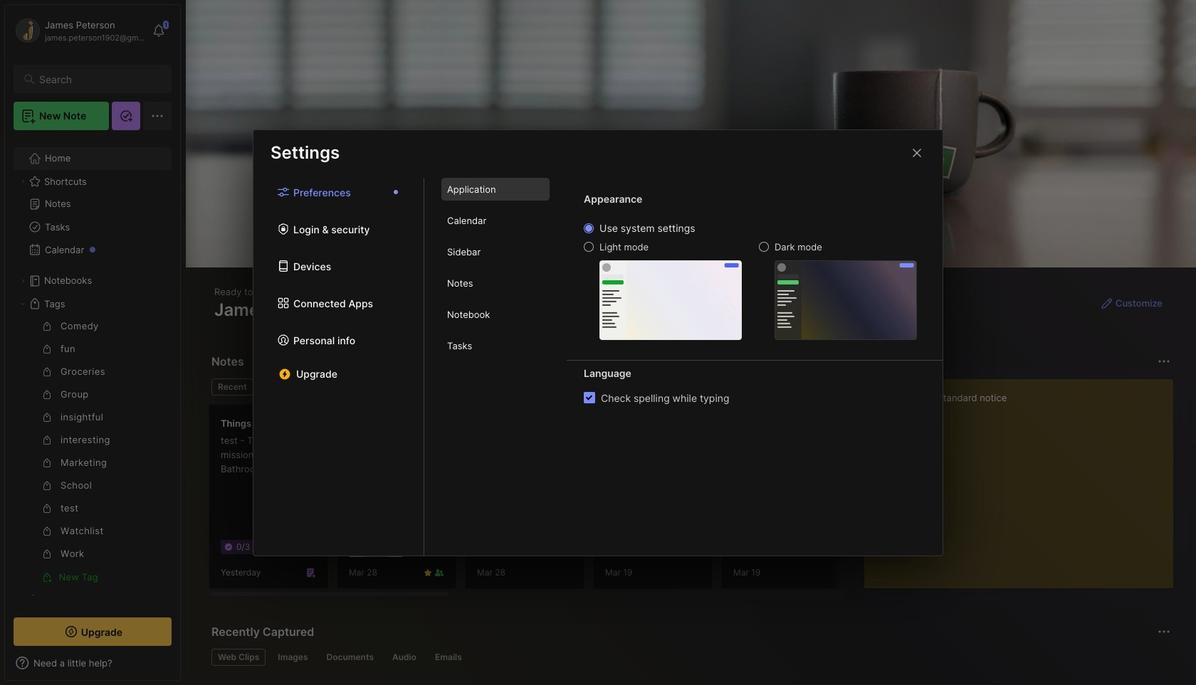 Task type: describe. For each thing, give the bounding box(es) containing it.
expand tags image
[[19, 300, 27, 308]]

expand notebooks image
[[19, 277, 27, 285]]

group inside tree
[[14, 315, 163, 589]]

main element
[[0, 0, 185, 686]]

tree inside the main element
[[5, 139, 180, 643]]

Search text field
[[39, 73, 159, 86]]



Task type: vqa. For each thing, say whether or not it's contained in the screenshot.
Expand Tags image at left
yes



Task type: locate. For each thing, give the bounding box(es) containing it.
group
[[14, 315, 163, 589]]

close image
[[908, 144, 926, 161]]

None radio
[[584, 224, 594, 234], [584, 242, 594, 252], [759, 242, 769, 252], [584, 224, 594, 234], [584, 242, 594, 252], [759, 242, 769, 252]]

None search field
[[39, 70, 159, 88]]

tab
[[441, 178, 550, 201], [441, 209, 550, 232], [441, 241, 550, 263], [441, 272, 550, 295], [441, 303, 550, 326], [441, 335, 550, 357], [211, 379, 253, 396], [259, 379, 317, 396], [211, 649, 266, 666], [271, 649, 314, 666], [320, 649, 380, 666], [386, 649, 423, 666], [429, 649, 468, 666]]

tab list
[[253, 178, 424, 556], [424, 178, 567, 556], [211, 379, 841, 396], [211, 649, 1168, 666]]

none search field inside the main element
[[39, 70, 159, 88]]

option group
[[584, 222, 917, 340]]

tree
[[5, 139, 180, 643]]

row group
[[209, 404, 1196, 598]]

None checkbox
[[584, 392, 595, 404]]

Start writing… text field
[[876, 379, 1173, 577]]

thumbnail image
[[349, 503, 403, 558]]



